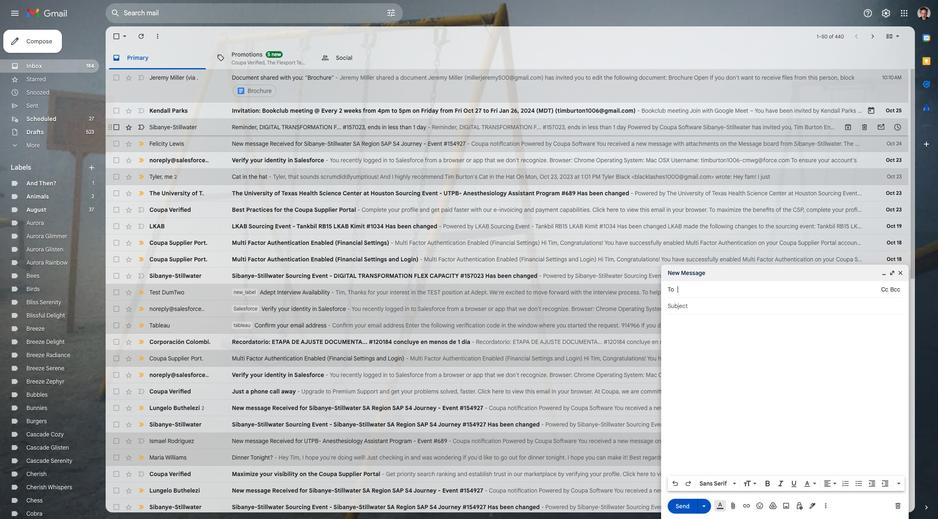 Task type: vqa. For each thing, say whether or not it's contained in the screenshot.
2nd unlimited from the top of the Unread tab panel
no



Task type: locate. For each thing, give the bounding box(es) containing it.
verified down the university of t.
[[169, 206, 191, 213]]

11 row from the top
[[106, 251, 939, 268]]

received for new message received for sibanye-stillwater sa region sap s4 journey - event #154927 - coupa notification powered by coupa software you received a new message on the message board from sibanye-stillwater. the message reads: sibanye-stillwater made th
[[272, 404, 298, 412]]

capacity up let
[[758, 272, 785, 280]]

browser: for ninth row from the bottom
[[550, 371, 573, 379]]

2 breeze from the top
[[26, 338, 45, 346]]

from inside cell
[[795, 74, 807, 81]]

2 horizontal spatial rb15
[[837, 223, 850, 230]]

aurora down aurora glimmer link
[[26, 246, 44, 253]]

1 left 50
[[817, 33, 819, 39]]

row containing corporación colombi.
[[106, 334, 939, 350]]

t.
[[199, 190, 204, 197]]

redo ‪(⌘y)‬ image
[[685, 479, 693, 488]]

2 día from the left
[[691, 338, 699, 346]]

sibanye-stillwater sourcing event - sibanye-stillwater sa region sap s4 journey #154927 has been changed - powered by sibanye-stillwater sourcing event - sibanye-stillwater sa region sap s4 journey #154927 has been changed sibanye-stillwater made the for 26th row from the top of the page
[[232, 503, 939, 511]]

interview
[[277, 289, 301, 296]]

lungelo for lungelo buthelezi
[[149, 487, 172, 494]]

1 horizontal spatial menos
[[660, 338, 678, 346]]

cell containing document shared with you: "brochure"
[[232, 74, 868, 98]]

document shared with you: "brochure" - jeremy miller shared a document jeremy miller (millerjeremy500@gmail.com) has invited you to edit the following document: brochure open if you don't want to receive files from this person, block
[[232, 74, 855, 81]]

1 cherish from the top
[[26, 470, 47, 478]]

starred
[[26, 76, 46, 83]]

program
[[536, 190, 560, 197], [390, 437, 412, 445]]

new inside dialog
[[668, 269, 680, 277]]

serenity for bliss serenity
[[40, 299, 61, 306]]

username: up email,
[[693, 305, 722, 313]]

than down (timburton1006@gmail.com)
[[600, 123, 612, 131]]

toggle split pane mode image
[[886, 32, 894, 40]]

2 vertical spatial identity
[[265, 371, 287, 379]]

account's for ninth row from the bottom
[[832, 371, 857, 379]]

portal left complete at the left of the page
[[339, 206, 356, 213]]

digital up day,
[[903, 123, 924, 131]]

that down excited
[[507, 305, 517, 313]]

23
[[897, 157, 902, 163], [897, 173, 902, 180], [897, 190, 902, 196], [897, 206, 902, 213]]

2 vertical spatial system:
[[624, 371, 645, 379]]

1 horizontal spatial sourcing
[[863, 123, 885, 131]]

tyler right pm
[[602, 173, 615, 180]]

2 vertical spatial cascade
[[26, 457, 49, 465]]

cat in the hat - tyler, that sounds scrumdiddlyumptious! and i highly recommend tim burton's cat in the hat on mon, oct 23, 2023 at 1:01 pm tyler black <blacklashes1000@gmail.com> wrote: hey fam! i just
[[232, 173, 771, 180]]

congratulations! for multi factor authentication enabled (financial settings and login) hi tim, congratulations! you have successfully enabled multi factor authentication on your coupa supplier portal account for paym
[[617, 256, 660, 263]]

move
[[534, 289, 548, 296]]

invited
[[556, 74, 573, 81], [763, 123, 781, 131]]

insert photo image
[[783, 502, 791, 510]]

2 jeremy from the left
[[340, 74, 359, 81]]

new for new message received for sibanye-stillwater sa region sap s4 journey - event #154927 - coupa notification powered by coupa software you received a new message on the message board from sibanye-stillwater. the message reads: good day bidder please no
[[232, 487, 244, 494]]

23 row from the top
[[106, 449, 909, 466]]

20 row from the top
[[106, 400, 939, 416]]

bookclub
[[262, 107, 289, 114]]

cell
[[232, 74, 868, 98], [879, 305, 909, 313], [879, 321, 909, 330], [879, 338, 909, 346], [879, 354, 909, 363], [879, 371, 909, 379], [879, 387, 909, 396], [879, 404, 909, 412], [879, 420, 909, 429], [879, 437, 909, 445], [879, 453, 909, 462]]

0 horizontal spatial has
[[545, 74, 555, 81]]

this
[[809, 74, 818, 81], [640, 206, 650, 213], [696, 322, 705, 329], [526, 388, 535, 395], [671, 470, 680, 478]]

osx up committed
[[659, 371, 670, 379]]

0 horizontal spatial fri
[[455, 107, 462, 114]]

oct 9 up discard draft ‪(⌘⇧d)‬ icon on the bottom right
[[889, 487, 902, 493]]

coupa supplier port.
[[149, 239, 208, 247], [149, 256, 208, 263], [149, 355, 204, 362]]

away
[[281, 388, 296, 395]]

of
[[829, 33, 834, 39], [192, 190, 198, 197], [275, 190, 280, 197], [776, 206, 782, 213], [768, 437, 773, 445]]

browser. left at
[[571, 388, 594, 395]]

None checkbox
[[112, 107, 121, 115], [112, 123, 121, 131], [112, 189, 121, 197], [112, 222, 121, 230], [112, 239, 121, 247], [112, 272, 121, 280], [112, 305, 121, 313], [112, 371, 121, 379], [112, 404, 121, 412], [112, 420, 121, 429], [112, 437, 121, 445], [112, 470, 121, 478], [112, 107, 121, 115], [112, 123, 121, 131], [112, 189, 121, 197], [112, 222, 121, 230], [112, 239, 121, 247], [112, 272, 121, 280], [112, 305, 121, 313], [112, 371, 121, 379], [112, 404, 121, 412], [112, 420, 121, 429], [112, 437, 121, 445], [112, 470, 121, 478]]

username:
[[672, 157, 700, 164], [693, 305, 722, 313], [672, 371, 700, 379]]

4 aurora from the top
[[26, 259, 44, 266]]

journey down resources
[[768, 421, 789, 428]]

verify
[[232, 157, 249, 164], [262, 305, 277, 313], [232, 371, 249, 379]]

payment down kimit.
[[870, 239, 893, 247]]

and
[[380, 173, 391, 180], [26, 180, 38, 187]]

6 row from the top
[[106, 168, 909, 185]]

username: for 22th row from the bottom of the page
[[672, 157, 700, 164]]

aurora rainbow
[[26, 259, 68, 266]]

lungelo buthelezi
[[149, 487, 200, 494]]

tonight?
[[251, 454, 273, 461]]

0 horizontal spatial kimit
[[350, 223, 365, 230]]

invited left the you, at top
[[763, 123, 781, 131]]

thanks
[[348, 289, 367, 296]]

bliss serenity
[[26, 299, 61, 306]]

4 breeze from the top
[[26, 365, 45, 372]]

1 horizontal spatial hope
[[571, 454, 584, 461]]

0 horizontal spatial #1034
[[367, 223, 384, 230]]

0 vertical spatial 27
[[475, 107, 482, 114]]

1 vertical spatial stillwater.
[[789, 404, 814, 412]]

click right profile.
[[623, 470, 636, 478]]

row containing tyler
[[106, 168, 909, 185]]

received for coupa notification powered by coupa software you received a new message on the message board from sibanye-stillwater. the message reads: good day bidder please no
[[625, 487, 648, 494]]

1 vertical spatial coupa verified
[[149, 388, 191, 395]]

coupa
[[660, 123, 677, 131], [472, 140, 489, 147], [554, 140, 571, 147], [149, 206, 168, 213], [295, 206, 313, 213], [149, 239, 168, 247], [780, 239, 797, 247], [149, 256, 168, 263], [836, 256, 854, 263], [751, 338, 768, 346], [149, 355, 167, 362], [822, 355, 840, 362], [149, 388, 168, 395], [489, 404, 507, 412], [571, 404, 588, 412], [453, 437, 470, 445], [535, 437, 552, 445], [149, 470, 168, 478], [319, 470, 337, 478], [793, 470, 810, 478], [489, 487, 507, 494], [571, 487, 588, 494]]

timburton1006- for 22th row from the bottom of the page
[[701, 157, 743, 164]]

osx up request
[[681, 305, 692, 313]]

13 row from the top
[[106, 284, 909, 301]]

wondering
[[434, 454, 462, 461]]

1 aurora from the top
[[26, 219, 44, 227]]

on up the italic ‪(⌘i)‬ 'icon'
[[775, 470, 782, 478]]

you
[[597, 140, 606, 147], [330, 157, 339, 164], [605, 239, 614, 247], [662, 256, 671, 263], [352, 305, 361, 313], [648, 355, 657, 362], [330, 371, 339, 379], [615, 404, 624, 412], [578, 437, 588, 445], [615, 487, 624, 494]]

2 sibanye-stillwater from the top
[[149, 272, 202, 280]]

enabled down proporcionado
[[706, 355, 727, 362]]

0 horizontal spatial reminder,
[[232, 123, 258, 131]]

17 row from the top
[[106, 350, 935, 367]]

program up checking
[[390, 437, 412, 445]]

5 breeze from the top
[[26, 378, 45, 385]]

18 for 11th row from the top
[[897, 256, 902, 262]]

(financial
[[335, 239, 363, 247], [490, 239, 515, 247], [335, 256, 363, 263], [520, 256, 545, 263], [327, 355, 352, 362], [505, 355, 531, 362]]

us right let
[[782, 289, 788, 296]]

2 ends from the left
[[568, 123, 581, 131]]

coupa supplier port. for multi factor authentication enabled (financial settings) - multi factor authentication enabled (financial settings) hi tim, congratulations! you have successfully enabled multi factor authentication on your coupa supplier portal account for payment account
[[149, 239, 208, 247]]

3 sibanye-stillwater from the top
[[149, 421, 202, 428]]

recently for ninth row from the bottom
[[341, 371, 362, 379]]

0 horizontal spatial #120184
[[369, 338, 392, 346]]

2 cascade from the top
[[26, 444, 49, 451]]

cmwg@force.com for 22th row from the bottom of the page
[[743, 157, 790, 164]]

2 cherish from the top
[[26, 484, 47, 491]]

2 flex from the left
[[744, 272, 757, 280]]

3 coupa verified from the top
[[149, 470, 191, 478]]

4 row from the top
[[106, 135, 939, 152]]

serenity for cascade serenity
[[51, 457, 72, 465]]

new message dialog
[[662, 265, 909, 519]]

verify your identity in salesforce - you recently logged in to salesforce from a browser or app that we don't recognize. browser: chrome operating system: mac osx username: timburton1006-cmwg@force.com to ensure your account's up "23,"
[[232, 157, 857, 164]]

best right it!
[[630, 454, 642, 461]]

sibanye-stillwater down lungelo buthelezi
[[149, 503, 202, 511]]

main content
[[106, 26, 939, 519]]

0 horizontal spatial university
[[162, 190, 190, 197]]

app for 22th row from the bottom of the page
[[473, 157, 483, 164]]

notification down just a phone call away - upgrade to premium support and get your problems solved, faster. click here to view this email in your browser. at coupa, we are committed to providing you with the best tools and resources to help
[[508, 404, 538, 412]]

2 vertical spatial or
[[466, 371, 472, 379]]

1 jeremy from the left
[[149, 74, 169, 81]]

settings)
[[364, 239, 389, 247], [517, 239, 540, 247]]

5 new
[[268, 51, 281, 57]]

2 hope from the left
[[571, 454, 584, 461]]

cherish link
[[26, 470, 47, 478]]

following down maximize at top
[[710, 223, 734, 230]]

1 vertical spatial username:
[[693, 305, 722, 313]]

0 horizontal spatial etapa
[[272, 338, 290, 346]]

you're right when
[[821, 289, 837, 296]]

cascade for cascade glisten
[[26, 444, 49, 451]]

oct 24
[[887, 140, 902, 147]]

24 row from the top
[[106, 466, 909, 482]]

if for open
[[710, 74, 714, 81]]

know
[[790, 289, 804, 296]]

1 horizontal spatial if
[[710, 74, 714, 81]]

hi down best practices for the coupa supplier portal - complete your profile and get paid faster with our e-invoicing and payment capabilities. click here to view this email in your browser. to maximize the benefits of the csp, complete your profile and
[[542, 239, 547, 247]]

18 for tenth row
[[897, 240, 902, 246]]

día
[[462, 338, 471, 346], [691, 338, 699, 346]]

15 row from the top
[[106, 317, 909, 334]]

3 tankbil from the left
[[817, 223, 836, 230]]

0 vertical spatial texas
[[282, 190, 298, 197]]

0 horizontal spatial #157023,
[[343, 123, 366, 131]]

1 horizontal spatial here
[[607, 206, 619, 213]]

1 horizontal spatial best
[[630, 454, 642, 461]]

the
[[844, 140, 854, 147], [149, 190, 160, 197], [232, 190, 243, 197], [815, 404, 825, 412], [729, 437, 739, 445], [882, 437, 892, 445], [815, 487, 825, 494]]

scrumdiddlyumptious!
[[321, 173, 379, 180]]

0 horizontal spatial documenta...
[[325, 338, 368, 346]]

2 vertical spatial following
[[431, 322, 455, 329]]

breeze up breeze zephyr link
[[26, 365, 45, 372]]

2 vertical spatial account's
[[832, 371, 857, 379]]

notification for coupa notification powered by coupa software you received a new message on the message board from sibanye-stillwater. the message reads: good day bidder please no
[[508, 487, 538, 494]]

main content containing promotions
[[106, 26, 939, 519]]

sourcing down calendar event "image"
[[863, 123, 885, 131]]

2 ajuste from the left
[[540, 338, 561, 346]]

settings image
[[882, 8, 892, 18]]

1 horizontal spatial #157023,
[[543, 123, 567, 131]]

1 vertical spatial get
[[391, 388, 400, 395]]

0 vertical spatial osx
[[659, 157, 670, 164]]

2 noreply@salesforce.. from the top
[[149, 305, 205, 313]]

transformation down jan
[[482, 123, 533, 131]]

underline ‪(⌘u)‬ image
[[790, 480, 799, 488]]

to
[[792, 157, 798, 164], [710, 206, 716, 213], [668, 286, 674, 293], [642, 289, 649, 296], [813, 305, 820, 313], [792, 371, 798, 379]]

cell for multi factor authentication enabled (financial settings and login) hi tim, congratulations! you have successfully enabled multi factor authentication on your coupa supplier portal account for payment
[[879, 354, 909, 363]]

None checkbox
[[112, 32, 121, 40], [112, 74, 121, 82], [112, 140, 121, 148], [112, 156, 121, 164], [112, 173, 121, 181], [112, 206, 121, 214], [112, 255, 121, 263], [112, 288, 121, 296], [112, 321, 121, 330], [112, 338, 121, 346], [112, 354, 121, 363], [112, 387, 121, 396], [112, 453, 121, 462], [112, 486, 121, 495], [112, 503, 121, 511], [112, 32, 121, 40], [112, 74, 121, 82], [112, 140, 121, 148], [112, 156, 121, 164], [112, 173, 121, 181], [112, 206, 121, 214], [112, 255, 121, 263], [112, 288, 121, 296], [112, 321, 121, 330], [112, 338, 121, 346], [112, 354, 121, 363], [112, 387, 121, 396], [112, 453, 121, 462], [112, 486, 121, 495], [112, 503, 121, 511]]

7 lkab from the left
[[851, 223, 865, 230]]

row containing maria williams
[[106, 449, 909, 466]]

salesforce inside salesforce verify your identity in salesforce - you recently logged in to salesforce from a browser or app that we don't recognize. browser: chrome operating system: mac osx username: timburton1006-cmwg@force.com to ensure your account's
[[234, 306, 258, 312]]

10:10 am
[[883, 74, 902, 81]]

university for t.
[[162, 190, 190, 197]]

18 down deltagande
[[897, 240, 902, 246]]

attachments
[[686, 140, 719, 147]]

50
[[822, 33, 828, 39]]

1 row from the top
[[106, 69, 909, 102]]

2 sibanye-stillwater sourcing event - sibanye-stillwater sa region sap s4 journey #154927 has been changed - powered by sibanye-stillwater sourcing event - sibanye-stillwater sa region sap s4 journey #154927 has been changed sibanye-stillwater made the from the top
[[232, 503, 939, 511]]

settings up thanks
[[364, 256, 387, 263]]

recognize.
[[521, 157, 548, 164], [543, 305, 570, 313], [521, 371, 548, 379]]

cherish down the cherish link
[[26, 484, 47, 491]]

received up the tyler,
[[270, 140, 294, 147]]

maximize your visibility on the coupa supplier portal - get priority search ranking and establish trust in our marketplace by verifying your profile. click here to view this email in your browser. as a supplier on the coupa supplier portal, you have access
[[232, 470, 897, 478]]

port. for multi factor authentication enabled (financial settings and login) - multi factor authentication enabled (financial settings and login) hi tim, congratulations! you have successfully enabled multi factor authentication on your coupa supplier portal account for paym
[[194, 256, 208, 263]]

identity for ninth row from the bottom
[[265, 371, 287, 379]]

or for ninth row from the bottom
[[466, 371, 472, 379]]

2 vertical spatial chrome
[[574, 371, 595, 379]]

and up houston
[[380, 173, 391, 180]]

0 vertical spatial anesthesiology
[[463, 190, 507, 197]]

payment
[[536, 206, 559, 213], [870, 239, 893, 247], [913, 355, 935, 362]]

birds
[[26, 285, 40, 293]]

stillwater. up toggle confidential mode icon
[[789, 487, 814, 494]]

pop out image
[[889, 270, 896, 276]]

of for t.
[[192, 190, 198, 197]]

sibanye-stillwater sourcing event - sibanye-stillwater sa region sap s4 journey #154927 has been changed - powered by sibanye-stillwater sourcing event - sibanye-stillwater sa region sap s4 journey #154927 has been changed sibanye-stillwater made the for 21th row
[[232, 421, 939, 428]]

aurora for aurora rainbow
[[26, 259, 44, 266]]

1 horizontal spatial concluye
[[627, 338, 651, 346]]

more send options image
[[700, 502, 709, 510]]

0 vertical spatial or
[[466, 157, 472, 164]]

app up 'faster.'
[[473, 371, 483, 379]]

1 vertical spatial port.
[[194, 256, 208, 263]]

Message Body text field
[[668, 318, 903, 474]]

oct 18 for 15th row from the bottom of the page
[[887, 273, 902, 279]]

0 vertical spatial program
[[536, 190, 560, 197]]

9 for maximize your visibility on the coupa supplier portal - get priority search ranking and establish trust in our marketplace by verifying your profile. click here to view this email in your browser. as a supplier on the coupa supplier portal, you have access
[[899, 471, 902, 477]]

1 horizontal spatial #120184
[[604, 338, 626, 346]]

0 horizontal spatial texas
[[282, 190, 298, 197]]

2 inside lungelo buthelezi 2
[[202, 405, 204, 411]]

paid
[[441, 206, 453, 213]]

chrome down multi factor authentication enabled (financial settings and login) - multi factor authentication enabled (financial settings and login) hi tim, congratulations! you have successfully enabled multi factor authentication on your coupa supplier portal account for payment at the bottom of page
[[574, 371, 595, 379]]

operating
[[596, 157, 623, 164], [618, 305, 645, 313], [596, 371, 623, 379]]

0 vertical spatial here
[[607, 206, 619, 213]]

9 down bidder at the right of page
[[899, 504, 902, 510]]

on down 'about'
[[801, 355, 808, 362]]

reminder,
[[232, 123, 258, 131], [432, 123, 458, 131]]

stillwater. for sibanye-
[[789, 404, 814, 412]]

notification for coupa notification powered by coupa software you received a new message on the message board from sibanye-stillwater. the message reads: sibanye-stillwater made th
[[508, 404, 538, 412]]

on up "regards,"
[[655, 437, 662, 445]]

or up burton's
[[466, 157, 472, 164]]

document:
[[639, 74, 667, 81]]

1 horizontal spatial address
[[383, 322, 404, 329]]

1 f... from the left
[[334, 123, 341, 131]]

received for new message received for sibanye-stillwater sa region sap s4 journey - event #154927 - coupa notification powered by coupa software you received a new message with attachments on the message board from sibanye-stillwater. the message reads: good day, here
[[270, 140, 294, 147]]

aurora glimmer
[[26, 232, 67, 240]]

1 ajuste from the left
[[301, 338, 323, 346]]

1 horizontal spatial #689
[[562, 190, 576, 197]]

1 horizontal spatial #1034
[[600, 223, 616, 230]]

noreply@salesforce.. down lewis
[[149, 157, 209, 164]]

buthelezi for lungelo buthelezi 2
[[173, 404, 200, 411]]

cmwg@force.com up 'about'
[[765, 305, 812, 313]]

stillwater. down enterprises
[[818, 140, 843, 147]]

sibanye-stillwater down lungelo buthelezi 2
[[149, 421, 202, 428]]

more image
[[154, 32, 162, 40]]

breeze zephyr link
[[26, 378, 64, 385]]

undo ‪(⌘z)‬ image
[[671, 479, 680, 488]]

congratulations!
[[560, 239, 604, 247], [617, 256, 660, 263], [603, 355, 646, 362]]

we're
[[490, 289, 505, 296]]

0 horizontal spatial just
[[232, 388, 244, 395]]

app up burton's
[[473, 157, 483, 164]]

identity down interview
[[291, 305, 311, 313]]

proporcionado
[[701, 338, 739, 346]]

verified for just a phone call away - upgrade to premium support and get your problems solved, faster. click here to view this email in your browser. at coupa, we are committed to providing you with the best tools and resources to help
[[169, 388, 191, 395]]

4 sibanye-stillwater from the top
[[149, 503, 202, 511]]

delight for blissful delight
[[47, 312, 65, 319]]

0 horizontal spatial you're
[[320, 454, 336, 461]]

test
[[427, 289, 441, 296]]

if right open
[[710, 74, 714, 81]]

23 for verify your identity in salesforce - you recently logged in to salesforce from a browser or app that we don't recognize. browser: chrome operating system: mac osx username: timburton1006-cmwg@force.com to ensure your account's
[[897, 157, 902, 163]]

good
[[898, 140, 913, 147], [869, 487, 884, 494]]

4 18 from the top
[[898, 289, 902, 295]]

sibanye-stillwater for 3rd row from the top of the page
[[149, 123, 197, 131]]

fri right friday
[[455, 107, 462, 114]]

3 de from the left
[[861, 338, 868, 346]]

0 horizontal spatial center
[[343, 190, 362, 197]]

oct 23 for the university of texas health science center at houston sourcing event - utpb- anesthesiology assistant program  #689 has been changed -
[[886, 190, 902, 196]]

1 than from the left
[[400, 123, 412, 131]]

marketplace
[[524, 470, 557, 478]]

and right the ranking
[[458, 470, 468, 478]]

best left practices
[[232, 206, 245, 213]]

digital down bookclub
[[259, 123, 281, 131]]

system:
[[624, 157, 645, 164], [646, 305, 667, 313], [624, 371, 645, 379]]

refresh image
[[137, 32, 145, 40]]

fri
[[455, 107, 462, 114], [491, 107, 498, 114]]

27 inside row
[[475, 107, 482, 114]]

2 de from the left
[[532, 338, 539, 346]]

1 vertical spatial successfully
[[686, 256, 719, 263]]

row containing test dumtwo
[[106, 284, 909, 301]]

1 vertical spatial hey
[[279, 454, 289, 461]]

operating up 914966
[[618, 305, 645, 313]]

1 buthelezi from the top
[[173, 404, 200, 411]]

indent less ‪(⌘[)‬ image
[[868, 479, 877, 488]]

1 vertical spatial our
[[514, 470, 523, 478]]

#157023, down (mdt)
[[543, 123, 567, 131]]

received up tonight?
[[270, 437, 294, 445]]

23 for cat in the hat - tyler, that sounds scrumdiddlyumptious! and i highly recommend tim burton's cat in the hat on mon, oct 23, 2023 at 1:01 pm tyler black <blacklashes1000@gmail.com> wrote: hey fam! i just
[[897, 173, 902, 180]]

tim, down "recordatorio: etapa de ajuste documenta... #120184 concluye en menos de 1 día - recordatorio: etapa de ajuste documenta... #120184 concluye en menos de 1 día proporcionado por coupa software corporación colombiana de investigación agropecuaria"
[[591, 355, 602, 362]]

burton's
[[456, 173, 478, 180]]

close image
[[898, 270, 904, 276]]

received down visibility on the left of page
[[272, 487, 298, 494]]

enabled for paym
[[720, 256, 741, 263]]

miller left (via
[[170, 74, 185, 81]]

new for new message received for sibanye-stillwater sa region sap s4 journey - event #154927 - coupa notification powered by coupa software you received a new message with attachments on the message board from sibanye-stillwater. the message reads: good day, here
[[232, 140, 244, 147]]

0 horizontal spatial miller
[[170, 74, 185, 81]]

1 horizontal spatial #157023
[[787, 272, 809, 280]]

account's
[[832, 157, 857, 164], [854, 305, 879, 313], [832, 371, 857, 379]]

delight for breeze delight
[[46, 338, 65, 346]]

0 vertical spatial sibanye-stillwater sourcing event - sibanye-stillwater sa region sap s4 journey #154927 has been changed - powered by sibanye-stillwater sourcing event - sibanye-stillwater sa region sap s4 journey #154927 has been changed sibanye-stillwater made the
[[232, 421, 939, 428]]

timburton1006- up best
[[701, 371, 743, 379]]

0 horizontal spatial capacity
[[430, 272, 459, 280]]

you down new message received for utpb- anesthesiology assistant program  - event #689 - coupa notification powered by coupa software you received a new message on the message board from the university of texas health science center at houston. the message reads: j
[[586, 454, 595, 461]]

breeze for breeze radiance
[[26, 351, 45, 359]]

2 9 from the top
[[899, 487, 902, 493]]

None text field
[[678, 282, 882, 297]]

i left highly
[[392, 173, 394, 180]]

3 noreply@salesforce.. from the top
[[149, 371, 209, 379]]

journey
[[401, 140, 422, 147], [414, 404, 437, 412], [438, 421, 461, 428], [768, 421, 789, 428], [414, 487, 437, 494], [438, 503, 461, 511], [768, 503, 789, 511]]

successfully for multi factor authentication enabled (financial settings and login) hi tim, congratulations! you have successfully enabled multi factor authentication on your coupa supplier portal account for paym
[[686, 256, 719, 263]]

hope up verifying
[[571, 454, 584, 461]]

ensure up resources
[[799, 371, 817, 379]]

1 vertical spatial delight
[[46, 338, 65, 346]]

2 us from the left
[[782, 289, 788, 296]]

3 aurora from the top
[[26, 246, 44, 253]]

to inside new message dialog
[[668, 286, 674, 293]]

capabilities.
[[560, 206, 592, 213]]

2 rb15 from the left
[[555, 223, 568, 230]]

2 settings) from the left
[[517, 239, 540, 247]]

toolbar
[[840, 123, 906, 131]]

row containing felicity lewis
[[106, 135, 939, 152]]

1 vertical spatial cherish
[[26, 484, 47, 491]]

capacity
[[430, 272, 459, 280], [758, 272, 785, 280]]

cherish
[[26, 470, 47, 478], [26, 484, 47, 491]]

2
[[339, 107, 342, 114], [174, 174, 177, 180], [92, 193, 94, 199], [202, 405, 204, 411]]

indent more ‪(⌘])‬ image
[[882, 479, 890, 488]]

coupa verified up lungelo buthelezi 2
[[149, 388, 191, 395]]

cell for upgrade to premium support and get your problems solved, faster. click here to view this email in your browser. at coupa, we are committed to providing you with the best tools and resources to help
[[879, 387, 909, 396]]

insert files using drive image
[[769, 502, 778, 510]]

event:
[[800, 223, 816, 230]]

verified for maximize your visibility on the coupa supplier portal - get priority search ranking and establish trust in our marketplace by verifying your profile. click here to view this email in your browser. as a supplier on the coupa supplier portal, you have access
[[169, 470, 191, 478]]

more
[[26, 142, 40, 149]]

coupa verified for maximize your visibility on the coupa supplier portal
[[149, 470, 191, 478]]

1 profile from the left
[[402, 206, 418, 213]]

1 oct 9 from the top
[[889, 471, 902, 477]]

houston.
[[857, 437, 881, 445]]

you left edit
[[575, 74, 584, 81]]

invoicing
[[500, 206, 523, 213]]

0 horizontal spatial click
[[478, 388, 491, 395]]

login)
[[401, 256, 419, 263], [580, 256, 597, 263], [388, 355, 405, 362], [566, 355, 583, 362]]

oct 23 for cat in the hat - tyler, that sounds scrumdiddlyumptious! and i highly recommend tim burton's cat in the hat on mon, oct 23, 2023 at 1:01 pm tyler black <blacklashes1000@gmail.com> wrote: hey fam! i just
[[887, 173, 902, 180]]

"brochure"
[[305, 74, 334, 81]]

2 #120184 from the left
[[604, 338, 626, 346]]

1 vertical spatial 9
[[899, 487, 902, 493]]

0 horizontal spatial view
[[512, 388, 524, 395]]

serenity
[[40, 299, 61, 306], [51, 457, 72, 465]]

and up animals
[[26, 180, 38, 187]]

3 breeze from the top
[[26, 351, 45, 359]]

0 vertical spatial cherish
[[26, 470, 47, 478]]

enabled for payment
[[706, 355, 727, 362]]

0 vertical spatial successfully
[[630, 239, 662, 247]]

browser: up started
[[572, 305, 595, 313]]

2 kimit from the left
[[585, 223, 598, 230]]

chrome
[[574, 157, 595, 164], [596, 305, 617, 313], [574, 371, 595, 379]]

None search field
[[106, 3, 403, 23]]

you right 'about'
[[809, 322, 819, 329]]

0 vertical spatial help
[[650, 289, 662, 296]]

sibanye-stillwater
[[149, 123, 197, 131], [149, 272, 202, 280], [149, 421, 202, 428], [149, 503, 202, 511]]

1 flex from the left
[[414, 272, 429, 280]]

tyler
[[149, 173, 162, 180], [602, 173, 615, 180]]

here up lkab sourcing event - tankbil rb15 lkab kimit #1034 has been changed - powered by lkab sourcing event - tankbil rb15 lkab kimit #1034 has been changed lkab made the following changes to the sourcing event: tankbil rb15 lkab kimit. deltagande och inläm
[[607, 206, 619, 213]]

10 row from the top
[[106, 235, 916, 251]]

1 tankbil from the left
[[297, 223, 317, 230]]

3 coupa supplier port. from the top
[[149, 355, 204, 362]]

hope left doing
[[305, 454, 319, 461]]

tab list
[[915, 26, 939, 489], [106, 46, 915, 69]]

2 verify your identity in salesforce - you recently logged in to salesforce from a browser or app that we don't recognize. browser: chrome operating system: mac osx username: timburton1006-cmwg@force.com to ensure your account's from the top
[[232, 371, 857, 379]]

2 aurora from the top
[[26, 232, 44, 240]]

0 horizontal spatial can
[[597, 454, 606, 461]]

9 row from the top
[[106, 218, 939, 235]]

3 18 from the top
[[897, 273, 902, 279]]

#1034 down complete at the left of the page
[[367, 223, 384, 230]]

flex up test
[[414, 272, 429, 280]]

1 en from the left
[[421, 338, 428, 346]]

hey left the fam! at top right
[[734, 173, 744, 180]]

hat
[[506, 173, 515, 180]]

availability
[[302, 289, 330, 296]]

enterprises
[[824, 123, 854, 131]]

advanced search options image
[[383, 5, 400, 21]]

toggle confidential mode image
[[796, 502, 804, 510]]

logged up support
[[363, 371, 382, 379]]

1 horizontal spatial settings)
[[517, 239, 540, 247]]

new inside tab
[[272, 51, 281, 57]]

1 vertical spatial tim
[[445, 173, 454, 180]]

0 horizontal spatial flex
[[414, 272, 429, 280]]

jeremy down social
[[340, 74, 359, 81]]

cherish for cherish whispers
[[26, 484, 47, 491]]

1 less from the left
[[388, 123, 399, 131]]

or up 'faster.'
[[466, 371, 472, 379]]

1 horizontal spatial following
[[614, 74, 638, 81]]

new for new message
[[668, 269, 680, 277]]

0 horizontal spatial recordatorio:
[[232, 338, 270, 346]]

identity for 22th row from the bottom of the page
[[265, 157, 287, 164]]

verified down williams on the left bottom
[[169, 470, 191, 478]]

click
[[593, 206, 606, 213], [478, 388, 491, 395], [623, 470, 636, 478]]

2024
[[521, 107, 535, 114]]

2 horizontal spatial university
[[740, 437, 766, 445]]

0 vertical spatial verified
[[169, 206, 191, 213]]

19
[[897, 223, 902, 229]]

day left more formatting options image on the bottom right of page
[[885, 487, 895, 494]]

browser for 22th row from the bottom of the page
[[444, 157, 465, 164]]

3 verified from the top
[[169, 470, 191, 478]]

0 horizontal spatial confirm
[[255, 322, 276, 329]]

hi
[[542, 239, 547, 247], [598, 256, 604, 263], [584, 355, 590, 362]]

browser
[[444, 157, 465, 164], [465, 305, 487, 313], [444, 371, 465, 379]]

Subject field
[[668, 302, 903, 310]]

breeze for breeze delight
[[26, 338, 45, 346]]

#1034 up multi factor authentication enabled (financial settings) - multi factor authentication enabled (financial settings) hi tim, congratulations! you have successfully enabled multi factor authentication on your coupa supplier portal account for payment account
[[600, 223, 616, 230]]

hope
[[305, 454, 319, 461], [571, 454, 584, 461]]

delight
[[47, 312, 65, 319], [46, 338, 65, 346]]

2 lungelo from the top
[[149, 487, 172, 494]]

click up lkab sourcing event - tankbil rb15 lkab kimit #1034 has been changed - powered by lkab sourcing event - tankbil rb15 lkab kimit #1034 has been changed lkab made the following changes to the sourcing event: tankbil rb15 lkab kimit. deltagande och inläm
[[593, 206, 606, 213]]

1 vertical spatial brochure
[[248, 87, 272, 95]]

0 horizontal spatial following
[[431, 322, 455, 329]]

1 horizontal spatial de
[[679, 338, 686, 346]]

cascade for cascade cozy
[[26, 431, 49, 438]]

verify your identity in salesforce - you recently logged in to salesforce from a browser or app that we don't recognize. browser: chrome operating system: mac osx username: timburton1006-cmwg@force.com to ensure your account's for ninth row from the bottom
[[232, 371, 857, 379]]

2 miller from the left
[[361, 74, 375, 81]]

2 row from the top
[[106, 102, 909, 119]]

aurora glimmer link
[[26, 232, 67, 240]]

0 vertical spatial port.
[[194, 239, 208, 247]]

1 de from the left
[[292, 338, 300, 346]]

2 horizontal spatial miller
[[449, 74, 463, 81]]

1 horizontal spatial fri
[[491, 107, 498, 114]]

1 horizontal spatial shared
[[376, 74, 394, 81]]

on up when
[[815, 256, 822, 263]]

in
[[382, 123, 387, 131], [582, 123, 587, 131], [288, 157, 293, 164], [383, 157, 388, 164], [243, 173, 247, 180], [490, 173, 494, 180], [667, 206, 671, 213], [411, 289, 416, 296], [313, 305, 317, 313], [405, 305, 410, 313], [502, 322, 506, 329], [288, 371, 293, 379], [383, 371, 388, 379], [552, 388, 557, 395], [405, 454, 409, 461], [508, 470, 513, 478], [697, 470, 702, 478]]

portal down complete
[[821, 239, 837, 247]]

1 up 37
[[92, 180, 94, 186]]

Search mail text field
[[124, 9, 363, 17]]

brochure down 'document'
[[248, 87, 272, 95]]

0 vertical spatial view
[[627, 206, 639, 213]]

1 vertical spatial invited
[[763, 123, 781, 131]]

0 vertical spatial just
[[232, 388, 244, 395]]

received for coupa notification powered by coupa software you received a new message on the message board from sibanye-stillwater. the message reads: sibanye-stillwater made th
[[625, 404, 648, 412]]

software down at
[[590, 404, 613, 412]]

university for texas
[[244, 190, 273, 197]]

tim left burton's
[[445, 173, 454, 180]]

glisten for aurora glisten
[[45, 246, 63, 253]]

3 rb15 from the left
[[837, 223, 850, 230]]

2 horizontal spatial de
[[861, 338, 868, 346]]

notification
[[490, 140, 520, 147], [508, 404, 538, 412], [472, 437, 502, 445], [508, 487, 538, 494]]

0 horizontal spatial science
[[319, 190, 342, 197]]

3 lkab from the left
[[334, 223, 349, 230]]

tankbil
[[297, 223, 317, 230], [536, 223, 554, 230], [817, 223, 836, 230]]

0 vertical spatial browser.
[[686, 206, 708, 213]]

row
[[106, 69, 909, 102], [106, 102, 909, 119], [106, 119, 939, 135], [106, 135, 939, 152], [106, 152, 909, 168], [106, 168, 909, 185], [106, 185, 909, 202], [106, 202, 909, 218], [106, 218, 939, 235], [106, 235, 916, 251], [106, 251, 939, 268], [106, 268, 939, 284], [106, 284, 909, 301], [106, 301, 909, 317], [106, 317, 909, 334], [106, 334, 939, 350], [106, 350, 935, 367], [106, 367, 909, 383], [106, 383, 909, 400], [106, 400, 939, 416], [106, 416, 939, 433], [106, 433, 939, 449], [106, 449, 909, 466], [106, 466, 909, 482], [106, 482, 939, 499], [106, 499, 939, 515]]

1 vertical spatial chrome
[[596, 305, 617, 313]]

following left verification
[[431, 322, 455, 329]]

3 9 from the top
[[899, 504, 902, 510]]

2 vertical spatial osx
[[659, 371, 670, 379]]

#1034
[[367, 223, 384, 230], [600, 223, 616, 230]]

region up checking
[[396, 421, 416, 428]]

recognize. for ninth row from the bottom
[[521, 371, 548, 379]]

21 row from the top
[[106, 416, 939, 433]]

1 horizontal spatial recordatorio:
[[476, 338, 512, 346]]

0 vertical spatial oct 9
[[889, 471, 902, 477]]

breeze for breeze zephyr
[[26, 378, 45, 385]]



Task type: describe. For each thing, give the bounding box(es) containing it.
drafts
[[26, 128, 44, 136]]

tyler,
[[273, 173, 287, 180]]

3 oct 9 from the top
[[889, 504, 902, 510]]

we up cat in the hat - tyler, that sounds scrumdiddlyumptious! and i highly recommend tim burton's cat in the hat on mon, oct 23, 2023 at 1:01 pm tyler black <blacklashes1000@gmail.com> wrote: hey fam! i just
[[497, 157, 505, 164]]

and right the invoicing
[[524, 206, 534, 213]]

tim, down best practices for the coupa supplier portal - complete your profile and get paid faster with our e-invoicing and payment capabilities. click here to view this email in your browser. to maximize the benefits of the csp, complete your profile and
[[548, 239, 559, 247]]

0 horizontal spatial brochure
[[248, 87, 272, 95]]

on right '5pm'
[[413, 107, 420, 114]]

if for 914966
[[642, 322, 645, 329]]

lungelo buthelezi 2
[[149, 404, 204, 411]]

felicity lewis
[[149, 140, 184, 147]]

1 vertical spatial or
[[488, 305, 494, 313]]

2 fri from the left
[[491, 107, 498, 114]]

(timburton1006@gmail.com)
[[555, 107, 636, 114]]

and down "recordatorio: etapa de ajuste documenta... #120184 concluye en menos de 1 día - recordatorio: etapa de ajuste documenta... #120184 concluye en menos de 1 día proporcionado por coupa software corporación colombiana de investigación agropecuaria"
[[555, 355, 565, 362]]

minimize image
[[881, 270, 888, 276]]

phone
[[251, 388, 268, 395]]

0 horizontal spatial day
[[417, 123, 427, 131]]

new_label adept interview availability - tim, thanks for your interest in the test position at adept. we're excited to move forward with the interview process. to help us schedule your next interview(s), please let us know when you're
[[234, 289, 837, 296]]

aurora glisten
[[26, 246, 63, 253]]

och
[[915, 223, 925, 230]]

you up new message
[[662, 256, 671, 263]]

there's
[[724, 322, 742, 329]]

mac for ninth row from the bottom
[[646, 371, 657, 379]]

settings down where
[[532, 355, 553, 362]]

that right the tyler,
[[288, 173, 299, 180]]

don't down new_label adept interview availability - tim, thanks for your interest in the test position at adept. we're excited to move forward with the interview process. to help us schedule your next interview(s), please let us know when you're
[[528, 305, 541, 313]]

0 horizontal spatial good
[[869, 487, 884, 494]]

portal up 'minimize' image
[[878, 256, 894, 263]]

reads: up houston.
[[852, 404, 868, 412]]

to left maximize at top
[[710, 206, 716, 213]]

new for new message received for sibanye-stillwater sa region sap s4 journey - event #154927 - coupa notification powered by coupa software you received a new message on the message board from sibanye-stillwater. the message reads: sibanye-stillwater made th
[[232, 404, 244, 412]]

when
[[805, 289, 819, 296]]

new for coupa notification powered by coupa software you received a new message on the message board from sibanye-stillwater. the message reads: sibanye-stillwater made th
[[654, 404, 665, 412]]

primary tab
[[106, 46, 209, 69]]

fam!
[[745, 173, 757, 180]]

1 horizontal spatial science
[[809, 437, 830, 445]]

sibanye-stillwater for 15th row from the bottom of the page
[[149, 272, 202, 280]]

houston
[[371, 190, 394, 197]]

interview(s),
[[722, 289, 754, 296]]

bunnies
[[26, 404, 47, 412]]

1 #157023 from the left
[[461, 272, 484, 280]]

journey down search
[[414, 487, 437, 494]]

journey right insert emoji ‪(⌘⇧2)‬ image
[[768, 503, 789, 511]]

14 row from the top
[[106, 301, 909, 317]]

bulleted list ‪(⌘⇧8)‬ image
[[855, 479, 863, 488]]

0 vertical spatial hey
[[734, 173, 744, 180]]

2 horizontal spatial browser.
[[716, 470, 739, 478]]

1 horizontal spatial good
[[898, 140, 913, 147]]

digital down invitation: bookclub meeting @ every 2 weeks from 4pm to 5pm on friday from fri oct 27 to fri jan 26, 2024 (mdt) (timburton1006@gmail.com) - at the top of page
[[460, 123, 481, 131]]

we up just a phone call away - upgrade to premium support and get your problems solved, faster. click here to view this email in your browser. at coupa, we are committed to providing you with the best tools and resources to help
[[497, 371, 505, 379]]

1 horizontal spatial anesthesiology
[[463, 190, 507, 197]]

rodriguez
[[168, 437, 194, 445]]

document
[[232, 74, 259, 81]]

1 vertical spatial has
[[753, 123, 762, 131]]

1 vertical spatial browser
[[465, 305, 487, 313]]

2 confirm from the left
[[332, 322, 353, 329]]

1 coupa verified from the top
[[149, 206, 191, 213]]

congratulations! for multi factor authentication enabled (financial settings and login) hi tim, congratulations! you have successfully enabled multi factor authentication on your coupa supplier portal account for payment
[[603, 355, 646, 362]]

0 vertical spatial logged
[[363, 157, 382, 164]]

settings down multi factor authentication enabled (financial settings) - multi factor authentication enabled (financial settings) hi tim, congratulations! you have successfully enabled multi factor authentication on your coupa supplier portal account for payment account
[[546, 256, 567, 263]]

2 horizontal spatial payment
[[913, 355, 935, 362]]

2 en from the left
[[652, 338, 659, 346]]

2 lkab from the left
[[232, 223, 247, 230]]

verify for ninth row from the bottom
[[232, 371, 249, 379]]

0 vertical spatial stillwater.
[[818, 140, 843, 147]]

salesforce up highly
[[396, 157, 424, 164]]

social
[[336, 54, 353, 61]]

2 cat from the left
[[479, 173, 488, 180]]

on down the benefits
[[759, 239, 765, 247]]

then?
[[39, 180, 56, 187]]

and right support
[[380, 388, 390, 395]]

lkab sourcing event - tankbil rb15 lkab kimit #1034 has been changed - powered by lkab sourcing event - tankbil rb15 lkab kimit #1034 has been changed lkab made the following changes to the sourcing event: tankbil rb15 lkab kimit. deltagande och inläm
[[232, 223, 939, 230]]

priority
[[397, 470, 416, 478]]

2 less from the left
[[588, 123, 599, 131]]

1 horizontal spatial tyler
[[602, 173, 615, 180]]

1 horizontal spatial click
[[593, 206, 606, 213]]

2 menos from the left
[[660, 338, 678, 346]]

1 vertical spatial osx
[[681, 305, 692, 313]]

1 shared from the left
[[261, 74, 279, 81]]

region down get
[[372, 487, 391, 494]]

you right open
[[715, 74, 725, 81]]

cherish whispers
[[26, 484, 72, 491]]

at
[[595, 388, 601, 395]]

journey down the ranking
[[438, 503, 461, 511]]

chrome for ninth row from the bottom
[[574, 371, 595, 379]]

received for new message received for utpb- anesthesiology assistant program  - event #689 - coupa notification powered by coupa software you received a new message on the message board from the university of texas health science center at houston. the message reads: j
[[270, 437, 294, 445]]

1 vertical spatial view
[[512, 388, 524, 395]]

2 concluye from the left
[[627, 338, 651, 346]]

the university of t.
[[149, 190, 204, 197]]

lewis
[[169, 140, 184, 147]]

0 vertical spatial operating
[[596, 157, 623, 164]]

we up 'window'
[[519, 305, 526, 313]]

main menu image
[[10, 8, 20, 18]]

new message received for sibanye-stillwater sa region sap s4 journey - event #154927 - coupa notification powered by coupa software you received a new message on the message board from sibanye-stillwater. the message reads: sibanye-stillwater made th
[[232, 404, 939, 412]]

1 vertical spatial utpb-
[[304, 437, 321, 445]]

you left didn't
[[647, 322, 656, 329]]

1 #1034 from the left
[[367, 223, 384, 230]]

investigación
[[869, 338, 904, 346]]

if
[[463, 454, 467, 461]]

insert link ‪(⌘k)‬ image
[[743, 502, 751, 510]]

cascade glisten link
[[26, 444, 69, 451]]

2 vertical spatial click
[[623, 470, 636, 478]]

1 concluye from the left
[[394, 338, 419, 346]]

breeze serene
[[26, 365, 64, 372]]

1 vertical spatial center
[[831, 437, 849, 445]]

transformation up next
[[692, 272, 742, 280]]

2 tankbil from the left
[[536, 223, 554, 230]]

i left just
[[758, 173, 760, 180]]

recommend
[[412, 173, 444, 180]]

you right providing
[[703, 388, 713, 395]]

search mail image
[[108, 6, 123, 21]]

buthelezi for lungelo buthelezi
[[173, 487, 200, 494]]

j
[[936, 437, 939, 445]]

0 horizontal spatial payment
[[536, 206, 559, 213]]

has inside cell
[[545, 74, 555, 81]]

labels navigation
[[0, 26, 106, 519]]

recognize. for 22th row from the bottom of the page
[[521, 157, 548, 164]]

1 vertical spatial app
[[495, 305, 505, 313]]

browser for ninth row from the bottom
[[444, 371, 465, 379]]

0 horizontal spatial invited
[[556, 74, 573, 81]]

27 inside labels navigation
[[89, 116, 94, 122]]

with left attachments
[[674, 140, 685, 147]]

1 menos from the left
[[429, 338, 448, 346]]

2 profile from the left
[[846, 206, 863, 213]]

1 down invitation: bookclub meeting @ every 2 weeks from 4pm to 5pm on friday from fri oct 27 to fri jan 26, 2024 (mdt) (timburton1006@gmail.com) - at the top of page
[[413, 123, 415, 131]]

of up supplier
[[768, 437, 773, 445]]

1 rb15 from the left
[[319, 223, 332, 230]]

2 inside "tyler , me 2"
[[174, 174, 177, 180]]

region left insert emoji ‪(⌘⇧2)‬ image
[[729, 503, 747, 511]]

go
[[501, 454, 508, 461]]

1 verified from the top
[[169, 206, 191, 213]]

0 vertical spatial health
[[299, 190, 318, 197]]

region down 4pm
[[362, 140, 380, 147]]

0 horizontal spatial here
[[492, 388, 504, 395]]

8 row from the top
[[106, 202, 909, 218]]

you up committed
[[648, 355, 657, 362]]

25
[[896, 107, 902, 114]]

let
[[774, 289, 781, 296]]

9 for new message received for sibanye-stillwater sa region sap s4 journey - event #154927 - coupa notification powered by coupa software you received a new message on the message board from sibanye-stillwater. the message reads: good day bidder please no
[[899, 487, 902, 493]]

digital up thanks
[[334, 272, 357, 280]]

labels heading
[[11, 164, 88, 172]]

port. for multi factor authentication enabled (financial settings) - multi factor authentication enabled (financial settings) hi tim, congratulations! you have successfully enabled multi factor authentication on your coupa supplier portal account for payment account
[[194, 239, 208, 247]]

0 horizontal spatial get
[[391, 388, 400, 395]]

2 vertical spatial view
[[657, 470, 669, 478]]

1 hope from the left
[[305, 454, 319, 461]]

2 reminder, from the left
[[432, 123, 458, 131]]

aurora for aurora glisten
[[26, 246, 44, 253]]

account's for 22th row from the bottom of the page
[[832, 157, 857, 164]]

.
[[197, 74, 198, 81]]

lungelo for lungelo buthelezi 2
[[149, 404, 172, 411]]

1 vertical spatial you're
[[320, 454, 336, 461]]

1 horizontal spatial program
[[536, 190, 560, 197]]

1 reminder, from the left
[[232, 123, 258, 131]]

attach files image
[[730, 502, 738, 510]]

you down thanks
[[352, 305, 361, 313]]

0 vertical spatial system:
[[624, 157, 645, 164]]

you down coupa,
[[615, 404, 624, 412]]

1 down request
[[687, 338, 690, 346]]

3 jeremy from the left
[[428, 74, 448, 81]]

sans serif option
[[698, 479, 732, 488]]

1 corporación from the left
[[149, 338, 185, 346]]

new for coupa notification powered by coupa software you received a new message on the message board from sibanye-stillwater. the message reads: good day bidder please no
[[654, 487, 665, 494]]

corporación colombi.
[[149, 338, 211, 346]]

2 than from the left
[[600, 123, 612, 131]]

more options image
[[824, 502, 829, 510]]

me
[[165, 173, 173, 180]]

sounds
[[300, 173, 319, 180]]

por
[[741, 338, 750, 346]]

have down didn't
[[658, 355, 671, 362]]

reads: down event at the right of the page
[[881, 140, 897, 147]]

browser: for 22th row from the bottom of the page
[[550, 157, 573, 164]]

18 row from the top
[[106, 367, 909, 383]]

1 documenta... from the left
[[325, 338, 368, 346]]

reads: left indent less ‪(⌘[)‬ image
[[852, 487, 868, 494]]

oct 18 for tenth row
[[887, 240, 902, 246]]

0 vertical spatial utpb-
[[444, 190, 462, 197]]

1 vertical spatial mac
[[668, 305, 679, 313]]

make
[[608, 454, 622, 461]]

1 capacity from the left
[[430, 272, 459, 280]]

2 corporación from the left
[[795, 338, 827, 346]]

1 de from the left
[[449, 338, 456, 346]]

have up multi factor authentication enabled (financial settings and login) - multi factor authentication enabled (financial settings and login) hi tim, congratulations! you have successfully enabled multi factor authentication on your coupa supplier portal account for paym
[[616, 239, 628, 247]]

1 horizontal spatial view
[[627, 206, 639, 213]]

recordatorio: etapa de ajuste documenta... #120184 concluye en menos de 1 día - recordatorio: etapa de ajuste documenta... #120184 concluye en menos de 1 día proporcionado por coupa software corporación colombiana de investigación agropecuaria
[[232, 338, 939, 346]]

discard draft ‪(⌘⇧d)‬ image
[[894, 502, 903, 510]]

breeze for breeze serene
[[26, 365, 45, 372]]

23,
[[551, 173, 559, 180]]

1 miller from the left
[[170, 74, 185, 81]]

1 #120184 from the left
[[369, 338, 392, 346]]

oct 9 for maximize your visibility on the coupa supplier portal - get priority search ranking and establish trust in our marketplace by verifying your profile. click here to view this email in your browser. as a supplier on the coupa supplier portal, you have access
[[889, 471, 902, 477]]

0 horizontal spatial best
[[232, 206, 245, 213]]

chrome for 22th row from the bottom of the page
[[574, 157, 595, 164]]

with left best
[[714, 388, 725, 395]]

jan
[[499, 107, 510, 114]]

25 row from the top
[[106, 482, 939, 499]]

you down profile.
[[615, 487, 624, 494]]

2 recordatorio: from the left
[[476, 338, 512, 346]]

1 horizontal spatial brochure
[[669, 74, 693, 81]]

1 vertical spatial click
[[478, 388, 491, 395]]

1 día from the left
[[462, 338, 471, 346]]

1 inside labels navigation
[[92, 180, 94, 186]]

calendar event image
[[868, 107, 876, 115]]

as
[[740, 470, 746, 478]]

5
[[268, 51, 270, 57]]

cozy
[[51, 431, 64, 438]]

0 vertical spatial sourcing
[[863, 123, 885, 131]]

1 vertical spatial system:
[[646, 305, 667, 313]]

1 #157023, from the left
[[343, 123, 366, 131]]

coupa supplier port. for multi factor authentication enabled (financial settings and login) - multi factor authentication enabled (financial settings and login) hi tim, congratulations! you have successfully enabled multi factor authentication on your coupa supplier portal account for paym
[[149, 256, 208, 263]]

files
[[783, 74, 793, 81]]

insert emoji ‪(⌘⇧2)‬ image
[[756, 502, 764, 510]]

cmwg@force.com for ninth row from the bottom
[[743, 371, 790, 379]]

we left are
[[622, 388, 630, 395]]

6 lkab from the left
[[668, 223, 682, 230]]

breeze for breeze link
[[26, 325, 45, 332]]

cell for hey tim, i hope you're doing well! just checking in and was wondering if you'd like to go out for dinner tonight. i hope you can make it! best regards, maria
[[879, 453, 909, 462]]

have up new message
[[673, 256, 685, 263]]

sibanye-stillwater for 26th row from the top of the page
[[149, 503, 202, 511]]

at left houston
[[364, 190, 369, 197]]

or for 22th row from the bottom of the page
[[466, 157, 472, 164]]

3 row from the top
[[106, 119, 939, 135]]

labels
[[11, 164, 31, 172]]

row containing kendall parks
[[106, 102, 909, 119]]

more formatting options image
[[895, 479, 904, 488]]

19 row from the top
[[106, 383, 909, 400]]

1 vertical spatial logged
[[385, 305, 404, 313]]

bubbles
[[26, 391, 48, 398]]

1 vertical spatial browser.
[[571, 388, 594, 395]]

of for texas
[[275, 190, 280, 197]]

1 horizontal spatial you're
[[821, 289, 837, 296]]

1 horizontal spatial assistant
[[508, 190, 535, 197]]

to up resources
[[792, 371, 798, 379]]

portal down investigación
[[864, 355, 879, 362]]

software down profile.
[[590, 487, 613, 494]]

invitation:
[[232, 107, 261, 114]]

1 address from the left
[[306, 322, 327, 329]]

1 horizontal spatial day
[[617, 123, 627, 131]]

1 vertical spatial help
[[810, 388, 821, 395]]

1 horizontal spatial texas
[[774, 437, 789, 445]]

message inside dialog
[[681, 269, 706, 277]]

12 row from the top
[[106, 268, 939, 284]]

and down the university of texas health science center at houston sourcing event - utpb- anesthesiology assistant program  #689 has been changed - in the top of the page
[[420, 206, 430, 213]]

ismael rodriguez
[[149, 437, 194, 445]]

cell for powered by sibanye-stillwater sourcing event - sibanye-stillwater sa region sap s4 journey #154927 has been changed sibanye-stillwater made the
[[879, 420, 909, 429]]

glisten for cascade glisten
[[51, 444, 69, 451]]

software up tonight.
[[554, 437, 577, 445]]

0 horizontal spatial #689
[[434, 437, 447, 445]]

snoozed link
[[26, 89, 49, 96]]

0 vertical spatial get
[[431, 206, 440, 213]]

portal,
[[835, 470, 852, 478]]

have up indent less ‪(⌘[)‬ image
[[864, 470, 877, 478]]

1 vertical spatial anesthesiology
[[323, 437, 363, 445]]

digital up to link
[[669, 272, 690, 280]]

bold ‪(⌘b)‬ image
[[764, 479, 772, 488]]

1 horizontal spatial payment
[[870, 239, 893, 247]]

cherish whispers link
[[26, 484, 72, 491]]

oct 25
[[886, 107, 902, 114]]

that up cat in the hat - tyler, that sounds scrumdiddlyumptious! and i highly recommend tim burton's cat in the hat on mon, oct 23, 2023 at 1:01 pm tyler black <blacklashes1000@gmail.com> wrote: hey fam! i just
[[485, 157, 496, 164]]

row containing the university of t.
[[106, 185, 909, 202]]

with left you:
[[280, 74, 291, 81]]

numbered list ‪(⌘⇧7)‬ image
[[842, 479, 850, 488]]

row containing jeremy miller (via .
[[106, 69, 909, 102]]

aurora for aurora link
[[26, 219, 44, 227]]

cascade cozy link
[[26, 431, 64, 438]]

2 #157023 from the left
[[787, 272, 809, 280]]

1 vertical spatial following
[[710, 223, 734, 230]]

4 lkab from the left
[[475, 223, 490, 230]]

2 address from the left
[[383, 322, 404, 329]]

1 vertical spatial identity
[[291, 305, 311, 313]]

row containing lkab
[[106, 218, 939, 235]]

formatting options toolbar
[[668, 476, 905, 491]]

tab list containing promotions
[[106, 46, 915, 69]]

salesforce verify your identity in salesforce - you recently logged in to salesforce from a browser or app that we don't recognize. browser: chrome operating system: mac osx username: timburton1006-cmwg@force.com to ensure your account's
[[234, 305, 879, 313]]

1 vertical spatial timburton1006-
[[723, 305, 765, 313]]

at left houston.
[[851, 437, 856, 445]]

received up make on the bottom right of page
[[589, 437, 612, 445]]

,
[[162, 173, 163, 180]]

block
[[841, 74, 855, 81]]

2 capacity from the left
[[758, 272, 785, 280]]

1 vertical spatial ensure
[[821, 305, 839, 313]]

1 fri from the left
[[455, 107, 462, 114]]

software down reminder, digital transformation  f... #157023, ends in less than 1 day - reminder, digital transformation f... #157023, ends in less than 1 day powered by coupa software sibanye-stillwater has invited you, tim burton enterprises to sourcing event digital tran at the top of page
[[572, 140, 596, 147]]

portal left get
[[364, 470, 381, 478]]

2 documenta... from the left
[[563, 338, 603, 346]]

0 horizontal spatial hi
[[542, 239, 547, 247]]

tyler , me 2
[[149, 173, 177, 180]]

0 vertical spatial can
[[820, 322, 830, 329]]

transformation up the interest
[[358, 272, 413, 280]]

you down new message received for sibanye-stillwater sa region sap s4 journey - event #154927 - coupa notification powered by coupa software you received a new message on the message board from sibanye-stillwater. the message reads: sibanye-stillwater made th
[[578, 437, 588, 445]]

best
[[737, 388, 748, 395]]

0 horizontal spatial tyler
[[149, 173, 162, 180]]

1 maria from the left
[[149, 454, 164, 461]]

didn't
[[658, 322, 673, 329]]

checking
[[379, 454, 403, 461]]

salesforce down availability
[[318, 305, 346, 313]]

sent
[[26, 102, 38, 109]]

zephyr
[[46, 378, 64, 385]]

2 inside labels navigation
[[92, 193, 94, 199]]

0 vertical spatial science
[[319, 190, 342, 197]]

1 cat from the left
[[232, 173, 241, 180]]

1 horizontal spatial our
[[514, 470, 523, 478]]

1 vertical spatial recently
[[363, 305, 384, 313]]

cascade for cascade serenity
[[26, 457, 49, 465]]

get
[[386, 470, 396, 478]]

18 for row containing test dumtwo
[[898, 289, 902, 295]]

1 vertical spatial cmwg@force.com
[[765, 305, 812, 313]]

ensure for ninth row from the bottom
[[799, 371, 817, 379]]

tools
[[750, 388, 763, 395]]

colombi.
[[186, 338, 211, 346]]

weeks
[[344, 107, 362, 114]]

on right visibility on the left of page
[[300, 470, 307, 478]]

1 vertical spatial assistant
[[364, 437, 388, 445]]

social tab
[[315, 46, 419, 69]]

0 horizontal spatial our
[[484, 206, 492, 213]]

reads: left the j at bottom right
[[918, 437, 935, 445]]

cascade serenity
[[26, 457, 72, 465]]

forward
[[549, 289, 570, 296]]

williams
[[165, 454, 187, 461]]

and inside labels navigation
[[26, 180, 38, 187]]

new for coupa notification powered by coupa software you received a new message with attachments on the message board from sibanye-stillwater. the message reads: good day, here
[[636, 140, 647, 147]]

2 maria from the left
[[666, 454, 681, 461]]

you up multi factor authentication enabled (financial settings and login) - multi factor authentication enabled (financial settings and login) hi tim, congratulations! you have successfully enabled multi factor authentication on your coupa supplier portal account for paym
[[605, 239, 614, 247]]

toolbar inside row
[[840, 123, 906, 131]]

verify for 22th row from the bottom of the page
[[232, 157, 249, 164]]

row containing ismael rodriguez
[[106, 433, 939, 449]]

0 vertical spatial enabled
[[664, 239, 685, 247]]

journey down '5pm'
[[401, 140, 422, 147]]

support image
[[863, 8, 873, 18]]

journey down problems
[[414, 404, 437, 412]]

radiance
[[46, 351, 70, 359]]

2 #1034 from the left
[[600, 223, 616, 230]]

aurora rainbow link
[[26, 259, 68, 266]]

2 etapa from the left
[[513, 338, 530, 346]]

rainbow
[[45, 259, 68, 266]]

1 recordatorio: from the left
[[232, 338, 270, 346]]

email,
[[707, 322, 722, 329]]

1 settings) from the left
[[364, 239, 389, 247]]

noreply@salesforce.. for ninth row from the bottom
[[149, 371, 209, 379]]

none text field inside new message dialog
[[678, 282, 882, 297]]

1 vertical spatial can
[[597, 454, 606, 461]]

verify your identity in salesforce - you recently logged in to salesforce from a browser or app that we don't recognize. browser: chrome operating system: mac osx username: timburton1006-cmwg@force.com to ensure your account's for 22th row from the bottom of the page
[[232, 157, 857, 164]]

0 vertical spatial center
[[343, 190, 362, 197]]

3 miller from the left
[[449, 74, 463, 81]]

august link
[[26, 206, 46, 213]]

well!
[[354, 454, 366, 461]]

on left sans on the bottom right of page
[[691, 487, 698, 494]]

you down reminder, digital transformation  f... #157023, ends in less than 1 day - reminder, digital transformation f... #157023, ends in less than 1 day powered by coupa software sibanye-stillwater has invited you, tim burton enterprises to sourcing event digital tran at the top of page
[[597, 140, 606, 147]]

successfully for multi factor authentication enabled (financial settings and login) hi tim, congratulations! you have successfully enabled multi factor authentication on your coupa supplier portal account for payment
[[672, 355, 705, 362]]

at left the adept. at the right bottom of page
[[465, 289, 470, 296]]

oct 9 for new message received for sibanye-stillwater sa region sap s4 journey - event #154927 - coupa notification powered by coupa software you received a new message on the message board from sibanye-stillwater. the message reads: good day bidder please no
[[889, 487, 902, 493]]

of for 440
[[829, 33, 834, 39]]

hi for multi factor authentication enabled (financial settings and login) hi tim, congratulations! you have successfully enabled multi factor authentication on your coupa supplier portal account for payment
[[584, 355, 590, 362]]

1 vertical spatial program
[[390, 437, 412, 445]]

2 vertical spatial logged
[[363, 371, 382, 379]]

stillwater. for good
[[789, 487, 814, 494]]

oct 23 for verify your identity in salesforce - you recently logged in to salesforce from a browser or app that we don't recognize. browser: chrome operating system: mac osx username: timburton1006-cmwg@force.com to ensure your account's
[[886, 157, 902, 163]]

on down providing
[[691, 404, 698, 412]]

gmail image
[[26, 5, 71, 21]]

cherish for the cherish link
[[26, 470, 47, 478]]

and up kimit.
[[864, 206, 874, 213]]

received for coupa notification powered by coupa software you received a new message with attachments on the message board from sibanye-stillwater. the message reads: good day, here
[[608, 140, 630, 147]]

1 horizontal spatial browser.
[[686, 206, 708, 213]]

at left the 1:01
[[575, 173, 580, 180]]

1 vertical spatial health
[[791, 437, 808, 445]]

cell for coupa notification powered by coupa software you received a new message on the message board from the university of texas health science center at houston. the message reads: j
[[879, 437, 909, 445]]

older image
[[869, 32, 878, 40]]

1 vertical spatial browser:
[[572, 305, 595, 313]]

tim, left thanks
[[336, 289, 347, 296]]

1 ends from the left
[[368, 123, 381, 131]]

insert signature image
[[809, 502, 817, 510]]

2 #157023, from the left
[[543, 123, 567, 131]]

1 etapa from the left
[[272, 338, 290, 346]]

on right attachments
[[721, 140, 727, 147]]

mac for 22th row from the bottom of the page
[[646, 157, 657, 164]]

settings up support
[[354, 355, 375, 362]]

1 horizontal spatial invited
[[763, 123, 781, 131]]

scheduled link
[[26, 115, 56, 123]]

0 vertical spatial #689
[[562, 190, 576, 197]]

cell for recordatorio: etapa de ajuste documenta... #120184 concluye en menos de 1 día proporcionado por coupa software corporación colombiana de investigación agropecuaria
[[879, 338, 909, 346]]

5 row from the top
[[106, 152, 909, 168]]

visibility
[[274, 470, 298, 478]]

aurora for aurora glimmer
[[26, 232, 44, 240]]

sibanye-stillwater for 21th row
[[149, 421, 202, 428]]

2 horizontal spatial day
[[885, 487, 895, 494]]

1 vertical spatial verify
[[262, 305, 277, 313]]

inbox link
[[26, 62, 42, 70]]

italic ‪(⌘i)‬ image
[[777, 479, 785, 488]]

to right process.
[[642, 289, 649, 296]]

<blacklashes1000@gmail.com>
[[632, 173, 714, 180]]

and right tools
[[764, 388, 774, 395]]

promotions, 5 new messages, tab
[[210, 46, 314, 69]]

cell for you recently logged in to salesforce from a browser or app that we don't recognize. browser: chrome operating system: mac osx username: timburton1006-cmwg@force.com to ensure your account's
[[879, 371, 909, 379]]

1 vertical spatial just
[[367, 454, 378, 461]]

2 vertical spatial operating
[[596, 371, 623, 379]]

region down priority
[[396, 503, 416, 511]]

journey down solved,
[[438, 421, 461, 428]]

serene
[[46, 365, 64, 372]]

salesforce up upgrade at left bottom
[[294, 371, 324, 379]]

1 vertical spatial sourcing
[[776, 223, 799, 230]]

2 shared from the left
[[376, 74, 394, 81]]

2 de from the left
[[679, 338, 686, 346]]

tran
[[925, 123, 939, 131]]

burgers
[[26, 417, 47, 425]]

timburton1006- for ninth row from the bottom
[[701, 371, 743, 379]]

and inside row
[[380, 173, 391, 180]]

tim, up visibility on the left of page
[[290, 454, 301, 461]]

tab list right close icon
[[915, 26, 939, 489]]

recently for 22th row from the bottom of the page
[[341, 157, 362, 164]]

2 horizontal spatial here
[[637, 470, 649, 478]]

1 vertical spatial recognize.
[[543, 305, 570, 313]]

verifying
[[566, 470, 589, 478]]

region down support
[[372, 404, 391, 412]]

software up attachments
[[679, 123, 702, 131]]

kendall parks
[[149, 107, 188, 114]]

i right tonight?
[[302, 454, 304, 461]]

coupa verified for just a phone call away
[[149, 388, 191, 395]]

oct 18 for row containing test dumtwo
[[888, 289, 902, 295]]

2 vertical spatial port.
[[191, 355, 204, 362]]

new for new message received for utpb- anesthesiology assistant program  - event #689 - coupa notification powered by coupa software you received a new message on the message board from the university of texas health science center at houston. the message reads: j
[[232, 437, 244, 445]]

primary
[[127, 54, 149, 61]]

2 f... from the left
[[534, 123, 541, 131]]

you'd
[[468, 454, 482, 461]]

5 lkab from the left
[[569, 223, 584, 230]]

1 vertical spatial operating
[[618, 305, 645, 313]]

0 vertical spatial congratulations!
[[560, 239, 604, 247]]

23 for the university of texas health science center at houston sourcing event - utpb- anesthesiology assistant program  #689 has been changed -
[[897, 190, 902, 196]]

username: for ninth row from the bottom
[[672, 371, 700, 379]]

transformation down meeting
[[282, 123, 332, 131]]

row containing tableau
[[106, 317, 909, 334]]

promotions
[[232, 51, 263, 58]]

26 row from the top
[[106, 499, 939, 515]]

1 us from the left
[[663, 289, 669, 296]]

1 kimit from the left
[[350, 223, 365, 230]]

1 vertical spatial account's
[[854, 305, 879, 313]]

and left was
[[411, 454, 421, 461]]

maria williams
[[149, 454, 187, 461]]

0 vertical spatial following
[[614, 74, 638, 81]]

kimit.
[[867, 223, 882, 230]]

notification for coupa notification powered by coupa software you received a new message with attachments on the message board from sibanye-stillwater. the message reads: good day, here
[[490, 140, 520, 147]]

and up the interest
[[389, 256, 399, 263]]

to down when
[[813, 305, 820, 313]]

highly
[[395, 173, 411, 180]]

0 vertical spatial tim
[[794, 123, 804, 131]]



